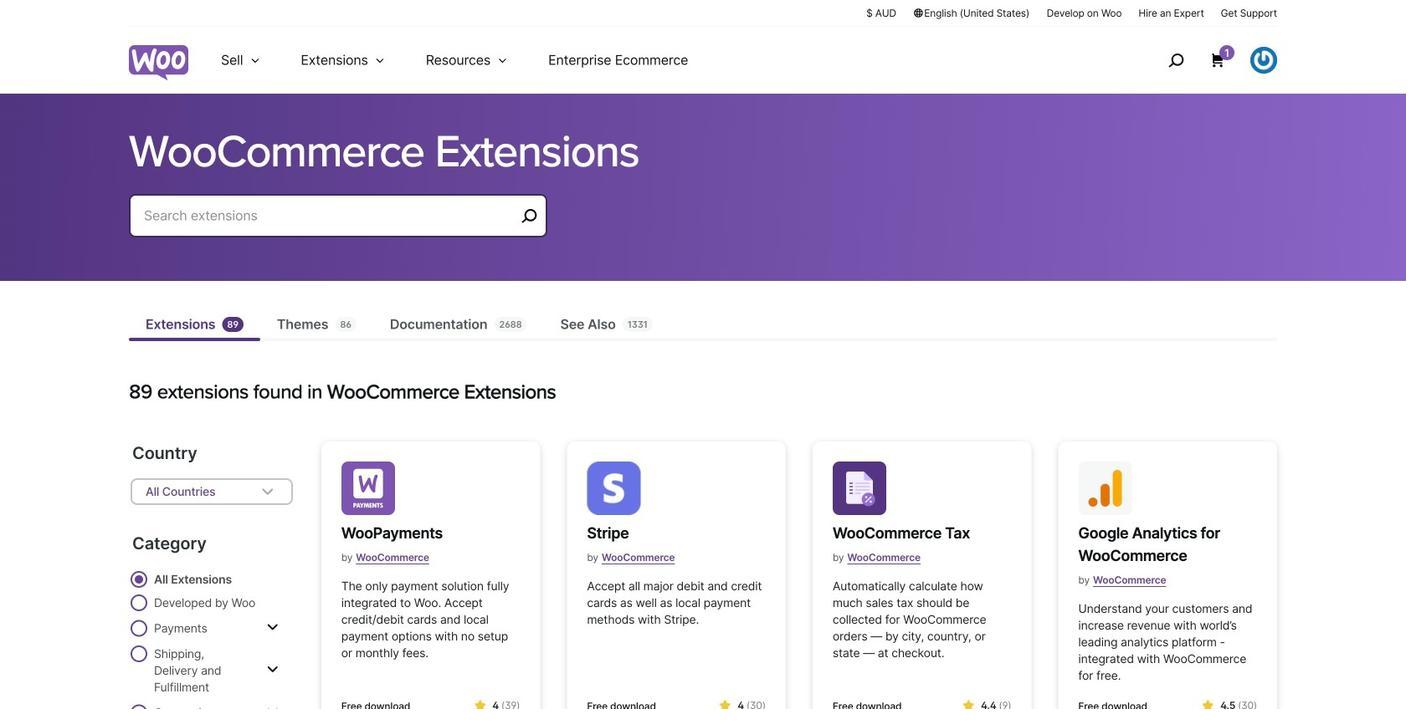 Task type: locate. For each thing, give the bounding box(es) containing it.
angle down image
[[258, 482, 278, 502]]

show subcategories image
[[267, 621, 278, 635], [267, 664, 278, 677]]

1 vertical spatial show subcategories image
[[267, 664, 278, 677]]

service navigation menu element
[[1132, 33, 1277, 87]]

None search field
[[129, 194, 547, 258]]

open account menu image
[[1250, 47, 1277, 74]]

search image
[[1163, 47, 1189, 74]]

Filter countries field
[[131, 479, 293, 506]]

0 vertical spatial show subcategories image
[[267, 621, 278, 635]]

1 show subcategories image from the top
[[267, 621, 278, 635]]



Task type: describe. For each thing, give the bounding box(es) containing it.
Search extensions search field
[[144, 204, 516, 228]]

2 show subcategories image from the top
[[267, 664, 278, 677]]

show subcategories image
[[267, 706, 278, 710]]



Task type: vqa. For each thing, say whether or not it's contained in the screenshot.
Develop
no



